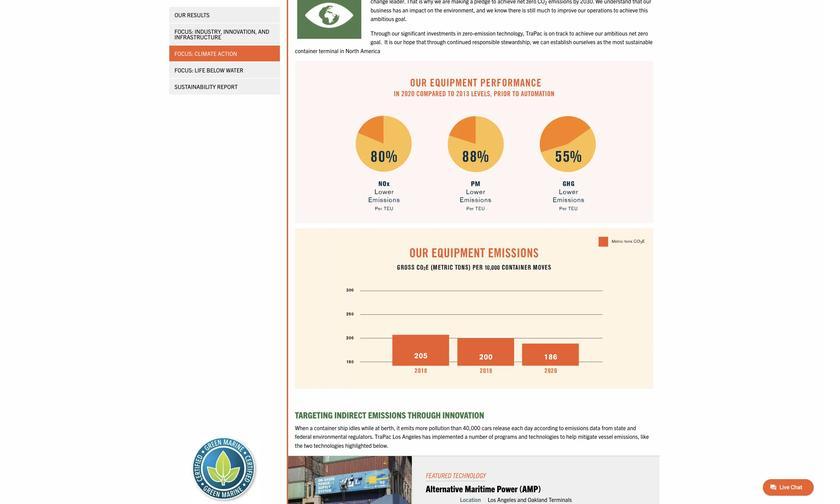 Task type: locate. For each thing, give the bounding box(es) containing it.
according
[[534, 425, 558, 432]]

our
[[174, 11, 186, 18]]

emission
[[475, 30, 496, 37]]

1 horizontal spatial that
[[633, 0, 642, 4]]

achieve
[[620, 6, 638, 13], [576, 30, 594, 37]]

focus: industry, innovation, and infrastructure
[[174, 28, 269, 40]]

trapac up can
[[526, 30, 543, 37]]

0 vertical spatial ambitious
[[371, 15, 394, 22]]

trapac up the below.
[[375, 434, 391, 441]]

in left the north
[[340, 47, 344, 54]]

know
[[495, 6, 507, 13]]

1 vertical spatial focus:
[[174, 50, 193, 57]]

number
[[469, 434, 488, 441]]

2 focus: from the top
[[174, 50, 193, 57]]

0 horizontal spatial angeles
[[402, 434, 421, 441]]

emissions
[[549, 0, 572, 4], [565, 425, 589, 432]]

0 vertical spatial a
[[310, 425, 313, 432]]

innovation,
[[223, 28, 257, 35]]

0 horizontal spatial in
[[340, 47, 344, 54]]

in up continued
[[457, 30, 461, 37]]

1 horizontal spatial los
[[488, 497, 496, 504]]

0 horizontal spatial los
[[393, 434, 401, 441]]

trapac
[[526, 30, 543, 37], [375, 434, 391, 441]]

0 vertical spatial goal.
[[395, 15, 407, 22]]

1 horizontal spatial has
[[422, 434, 431, 441]]

investments
[[427, 30, 456, 37]]

our right through
[[392, 30, 400, 37]]

through
[[427, 38, 446, 45]]

1 horizontal spatial ambitious
[[604, 30, 628, 37]]

that inside the emissions by 2030. we understand that our business has an impact on the environment, and we know there is still much to improve our operations to achieve this ambitious goal.
[[633, 0, 642, 4]]

trapac inside when a container ship idles while at berth, it emits more pollution than 40,000 cars release each day according to emissions data from state and federal environmental regulators. trapac los angeles has implemented a number of programs and technologies to help mitigate vessel emissions, like the two technologies highlighted below.
[[375, 434, 391, 441]]

has left an
[[393, 6, 401, 13]]

los down "maritime"
[[488, 497, 496, 504]]

on right impact
[[427, 6, 433, 13]]

responsible
[[472, 38, 500, 45]]

1 vertical spatial emissions
[[565, 425, 589, 432]]

than
[[451, 425, 462, 432]]

the right as
[[604, 38, 611, 45]]

state
[[614, 425, 626, 432]]

below
[[206, 67, 224, 74]]

environment,
[[444, 6, 475, 13]]

2 vertical spatial the
[[295, 443, 303, 450]]

has down more
[[422, 434, 431, 441]]

we
[[487, 6, 493, 13], [533, 38, 539, 45]]

0 horizontal spatial on
[[427, 6, 433, 13]]

innovation
[[443, 410, 484, 421]]

1 vertical spatial ambitious
[[604, 30, 628, 37]]

0 horizontal spatial goal.
[[371, 38, 382, 45]]

0 vertical spatial in
[[457, 30, 461, 37]]

focus: for focus: industry, innovation, and infrastructure
[[174, 28, 193, 35]]

1 vertical spatial trapac
[[375, 434, 391, 441]]

los down the it on the left of page
[[393, 434, 401, 441]]

below.
[[373, 443, 389, 450]]

we left the know
[[487, 6, 493, 13]]

of
[[489, 434, 493, 441]]

that down significant
[[417, 38, 426, 45]]

on
[[427, 6, 433, 13], [549, 30, 555, 37]]

to right the track
[[570, 30, 574, 37]]

technologies down according
[[529, 434, 559, 441]]

like
[[641, 434, 649, 441]]

0 vertical spatial angeles
[[402, 434, 421, 441]]

1 vertical spatial we
[[533, 38, 539, 45]]

0 vertical spatial achieve
[[620, 6, 638, 13]]

1 horizontal spatial technologies
[[529, 434, 559, 441]]

on left the track
[[549, 30, 555, 37]]

help
[[566, 434, 577, 441]]

1 horizontal spatial on
[[549, 30, 555, 37]]

1 horizontal spatial angeles
[[497, 497, 516, 504]]

that
[[633, 0, 642, 4], [417, 38, 426, 45]]

impact
[[410, 6, 426, 13]]

1 vertical spatial angeles
[[497, 497, 516, 504]]

is down through
[[389, 38, 393, 45]]

technology
[[453, 472, 486, 480]]

the inside the emissions by 2030. we understand that our business has an impact on the environment, and we know there is still much to improve our operations to achieve this ambitious goal.
[[435, 6, 442, 13]]

1 horizontal spatial we
[[533, 38, 539, 45]]

0 horizontal spatial is
[[389, 38, 393, 45]]

container up environmental
[[314, 425, 337, 432]]

1 vertical spatial container
[[314, 425, 337, 432]]

through
[[371, 30, 391, 37]]

0 vertical spatial focus:
[[174, 28, 193, 35]]

emissions inside the emissions by 2030. we understand that our business has an impact on the environment, and we know there is still much to improve our operations to achieve this ambitious goal.
[[549, 0, 572, 4]]

report
[[217, 83, 238, 90]]

achieve inside through our significant investments in zero-emission technology, trapac is on track to achieve our ambitious net zero goal.  it is our hope that through continued responsible stewardship, we can establish ourselves as the most sustainable container terminal in north america
[[576, 30, 594, 37]]

is left still
[[522, 6, 526, 13]]

goal. inside through our significant investments in zero-emission technology, trapac is on track to achieve our ambitious net zero goal.  it is our hope that through continued responsible stewardship, we can establish ourselves as the most sustainable container terminal in north america
[[371, 38, 382, 45]]

0 horizontal spatial technologies
[[314, 443, 344, 450]]

container inside when a container ship idles while at berth, it emits more pollution than 40,000 cars release each day according to emissions data from state and federal environmental regulators. trapac los angeles has implemented a number of programs and technologies to help mitigate vessel emissions, like the two technologies highlighted below.
[[314, 425, 337, 432]]

a
[[310, 425, 313, 432], [465, 434, 468, 441]]

2 horizontal spatial the
[[604, 38, 611, 45]]

stewardship,
[[501, 38, 532, 45]]

implemented
[[432, 434, 464, 441]]

goal.
[[395, 15, 407, 22], [371, 38, 382, 45]]

goal. down an
[[395, 15, 407, 22]]

a down 40,000
[[465, 434, 468, 441]]

0 horizontal spatial ambitious
[[371, 15, 394, 22]]

focus: for focus: climate action
[[174, 50, 193, 57]]

the inside when a container ship idles while at berth, it emits more pollution than 40,000 cars release each day according to emissions data from state and federal environmental regulators. trapac los angeles has implemented a number of programs and technologies to help mitigate vessel emissions, like the two technologies highlighted below.
[[295, 443, 303, 450]]

oakland
[[528, 497, 548, 504]]

sustainability
[[174, 83, 216, 90]]

by
[[573, 0, 579, 4]]

2 vertical spatial is
[[389, 38, 393, 45]]

2030.
[[580, 0, 594, 4]]

ambitious inside the emissions by 2030. we understand that our business has an impact on the environment, and we know there is still much to improve our operations to achieve this ambitious goal.
[[371, 15, 394, 22]]

0 vertical spatial los
[[393, 434, 401, 441]]

0 vertical spatial trapac
[[526, 30, 543, 37]]

focus: left life
[[174, 67, 193, 74]]

that up this
[[633, 0, 642, 4]]

a right 'when'
[[310, 425, 313, 432]]

3 focus: from the top
[[174, 67, 193, 74]]

(amp)
[[520, 483, 541, 495]]

angeles down emits
[[402, 434, 421, 441]]

1 horizontal spatial goal.
[[395, 15, 407, 22]]

technologies
[[529, 434, 559, 441], [314, 443, 344, 450]]

emissions up improve
[[549, 0, 572, 4]]

focus: climate action link
[[169, 46, 280, 62]]

significant
[[401, 30, 426, 37]]

0 horizontal spatial has
[[393, 6, 401, 13]]

0 vertical spatial container
[[295, 47, 318, 54]]

container left terminal
[[295, 47, 318, 54]]

ambitious down business
[[371, 15, 394, 22]]

0 horizontal spatial trapac
[[375, 434, 391, 441]]

our left hope
[[394, 38, 402, 45]]

achieve up 'ourselves'
[[576, 30, 594, 37]]

0 vertical spatial has
[[393, 6, 401, 13]]

technologies down environmental
[[314, 443, 344, 450]]

0 horizontal spatial that
[[417, 38, 426, 45]]

hope
[[403, 38, 415, 45]]

0 vertical spatial that
[[633, 0, 642, 4]]

1 vertical spatial on
[[549, 30, 555, 37]]

water
[[226, 67, 243, 74]]

0 horizontal spatial achieve
[[576, 30, 594, 37]]

focus: inside focus: industry, innovation, and infrastructure
[[174, 28, 193, 35]]

0 vertical spatial emissions
[[549, 0, 572, 4]]

improve
[[558, 6, 577, 13]]

1 vertical spatial goal.
[[371, 38, 382, 45]]

there
[[508, 6, 521, 13]]

sustainability report link
[[169, 79, 280, 95]]

1 vertical spatial achieve
[[576, 30, 594, 37]]

angeles down power
[[497, 497, 516, 504]]

ambitious up most
[[604, 30, 628, 37]]

focus:
[[174, 28, 193, 35], [174, 50, 193, 57], [174, 67, 193, 74]]

release
[[493, 425, 510, 432]]

technology,
[[497, 30, 525, 37]]

1 vertical spatial in
[[340, 47, 344, 54]]

0 vertical spatial the
[[435, 6, 442, 13]]

goal. down through
[[371, 38, 382, 45]]

0 vertical spatial is
[[522, 6, 526, 13]]

indirect
[[335, 410, 366, 421]]

focus: left climate
[[174, 50, 193, 57]]

focus: down our
[[174, 28, 193, 35]]

1 vertical spatial has
[[422, 434, 431, 441]]

and left the know
[[476, 6, 486, 13]]

0 vertical spatial we
[[487, 6, 493, 13]]

it
[[397, 425, 400, 432]]

1 focus: from the top
[[174, 28, 193, 35]]

the left two
[[295, 443, 303, 450]]

cars
[[482, 425, 492, 432]]

is up can
[[544, 30, 548, 37]]

to
[[552, 6, 556, 13], [614, 6, 618, 13], [570, 30, 574, 37], [559, 425, 564, 432], [560, 434, 565, 441]]

that inside through our significant investments in zero-emission technology, trapac is on track to achieve our ambitious net zero goal.  it is our hope that through continued responsible stewardship, we can establish ourselves as the most sustainable container terminal in north america
[[417, 38, 426, 45]]

we left can
[[533, 38, 539, 45]]

emissions up help
[[565, 425, 589, 432]]

focus: for focus: life below water
[[174, 67, 193, 74]]

trapac inside through our significant investments in zero-emission technology, trapac is on track to achieve our ambitious net zero goal.  it is our hope that through continued responsible stewardship, we can establish ourselves as the most sustainable container terminal in north america
[[526, 30, 543, 37]]

to down understand
[[614, 6, 618, 13]]

1 vertical spatial the
[[604, 38, 611, 45]]

our results
[[174, 11, 209, 18]]

zero
[[638, 30, 648, 37]]

and down (amp)
[[518, 497, 527, 504]]

1 horizontal spatial achieve
[[620, 6, 638, 13]]

1 horizontal spatial trapac
[[526, 30, 543, 37]]

vessel
[[599, 434, 613, 441]]

1 horizontal spatial the
[[435, 6, 442, 13]]

and
[[476, 6, 486, 13], [627, 425, 636, 432], [519, 434, 528, 441], [518, 497, 527, 504]]

1 horizontal spatial is
[[522, 6, 526, 13]]

has inside the emissions by 2030. we understand that our business has an impact on the environment, and we know there is still much to improve our operations to achieve this ambitious goal.
[[393, 6, 401, 13]]

0 horizontal spatial the
[[295, 443, 303, 450]]

0 vertical spatial on
[[427, 6, 433, 13]]

0 horizontal spatial a
[[310, 425, 313, 432]]

our down 2030.
[[578, 6, 586, 13]]

emissions
[[368, 410, 406, 421]]

on inside through our significant investments in zero-emission technology, trapac is on track to achieve our ambitious net zero goal.  it is our hope that through continued responsible stewardship, we can establish ourselves as the most sustainable container terminal in north america
[[549, 30, 555, 37]]

2 vertical spatial focus:
[[174, 67, 193, 74]]

power
[[497, 483, 518, 495]]

ambitious
[[371, 15, 394, 22], [604, 30, 628, 37]]

1 vertical spatial is
[[544, 30, 548, 37]]

emits
[[401, 425, 414, 432]]

is
[[522, 6, 526, 13], [544, 30, 548, 37], [389, 38, 393, 45]]

1 vertical spatial a
[[465, 434, 468, 441]]

achieve down understand
[[620, 6, 638, 13]]

targeting
[[295, 410, 333, 421]]

to left help
[[560, 434, 565, 441]]

0 horizontal spatial we
[[487, 6, 493, 13]]

1 vertical spatial that
[[417, 38, 426, 45]]

focus: industry, innovation, and infrastructure link
[[169, 24, 280, 45]]

the right impact
[[435, 6, 442, 13]]



Task type: vqa. For each thing, say whether or not it's contained in the screenshot.
'Gregg'
no



Task type: describe. For each thing, give the bounding box(es) containing it.
berth,
[[381, 425, 395, 432]]

results
[[187, 11, 209, 18]]

ourselves
[[573, 38, 596, 45]]

featured technology alternative maritime power (amp)
[[426, 472, 541, 495]]

and
[[258, 28, 269, 35]]

alternative
[[426, 483, 463, 495]]

continued
[[447, 38, 471, 45]]

los inside when a container ship idles while at berth, it emits more pollution than 40,000 cars release each day according to emissions data from state and federal environmental regulators. trapac los angeles has implemented a number of programs and technologies to help mitigate vessel emissions, like the two technologies highlighted below.
[[393, 434, 401, 441]]

data
[[590, 425, 601, 432]]

life
[[195, 67, 205, 74]]

is inside the emissions by 2030. we understand that our business has an impact on the environment, and we know there is still much to improve our operations to achieve this ambitious goal.
[[522, 6, 526, 13]]

more
[[415, 425, 428, 432]]

track
[[556, 30, 568, 37]]

emissions,
[[614, 434, 640, 441]]

goal. inside the emissions by 2030. we understand that our business has an impact on the environment, and we know there is still much to improve our operations to achieve this ambitious goal.
[[395, 15, 407, 22]]

1 horizontal spatial in
[[457, 30, 461, 37]]

targeting indirect emissions through innovation
[[295, 410, 484, 421]]

this
[[639, 6, 648, 13]]

pollution
[[429, 425, 450, 432]]

infrastructure
[[174, 34, 221, 40]]

programs
[[495, 434, 517, 441]]

from
[[602, 425, 613, 432]]

the inside through our significant investments in zero-emission technology, trapac is on track to achieve our ambitious net zero goal.  it is our hope that through continued responsible stewardship, we can establish ourselves as the most sustainable container terminal in north america
[[604, 38, 611, 45]]

action
[[218, 50, 237, 57]]

to right the much
[[552, 6, 556, 13]]

at
[[375, 425, 380, 432]]

still
[[527, 6, 536, 13]]

our results link
[[169, 7, 280, 23]]

most
[[613, 38, 624, 45]]

2 horizontal spatial is
[[544, 30, 548, 37]]

we inside the emissions by 2030. we understand that our business has an impact on the environment, and we know there is still much to improve our operations to achieve this ambitious goal.
[[487, 6, 493, 13]]

location
[[460, 497, 481, 504]]

1 vertical spatial technologies
[[314, 443, 344, 450]]

business
[[371, 6, 392, 13]]

federal
[[295, 434, 312, 441]]

sustainable
[[626, 38, 653, 45]]

40,000
[[463, 425, 481, 432]]

emissions inside when a container ship idles while at berth, it emits more pollution than 40,000 cars release each day according to emissions data from state and federal environmental regulators. trapac los angeles has implemented a number of programs and technologies to help mitigate vessel emissions, like the two technologies highlighted below.
[[565, 425, 589, 432]]

two
[[304, 443, 312, 450]]

our up this
[[644, 0, 651, 4]]

understand
[[604, 0, 631, 4]]

1 horizontal spatial a
[[465, 434, 468, 441]]

environmental
[[313, 434, 347, 441]]

can
[[541, 38, 549, 45]]

idles
[[349, 425, 360, 432]]

maritime
[[465, 483, 495, 495]]

terminals
[[549, 497, 572, 504]]

through our significant investments in zero-emission technology, trapac is on track to achieve our ambitious net zero goal.  it is our hope that through continued responsible stewardship, we can establish ourselves as the most sustainable container terminal in north america
[[295, 30, 653, 54]]

day
[[525, 425, 533, 432]]

0 vertical spatial technologies
[[529, 434, 559, 441]]

los angeles and oakland terminals
[[488, 497, 572, 504]]

we inside through our significant investments in zero-emission technology, trapac is on track to achieve our ambitious net zero goal.  it is our hope that through continued responsible stewardship, we can establish ourselves as the most sustainable container terminal in north america
[[533, 38, 539, 45]]

we
[[596, 0, 603, 4]]

ship
[[338, 425, 348, 432]]

as
[[597, 38, 602, 45]]

climate
[[195, 50, 216, 57]]

zero-
[[463, 30, 475, 37]]

net
[[629, 30, 637, 37]]

to inside through our significant investments in zero-emission technology, trapac is on track to achieve our ambitious net zero goal.  it is our hope that through continued responsible stewardship, we can establish ourselves as the most sustainable container terminal in north america
[[570, 30, 574, 37]]

and inside the emissions by 2030. we understand that our business has an impact on the environment, and we know there is still much to improve our operations to achieve this ambitious goal.
[[476, 6, 486, 13]]

and up emissions,
[[627, 425, 636, 432]]

to right according
[[559, 425, 564, 432]]

when a container ship idles while at berth, it emits more pollution than 40,000 cars release each day according to emissions data from state and federal environmental regulators. trapac los angeles has implemented a number of programs and technologies to help mitigate vessel emissions, like the two technologies highlighted below.
[[295, 425, 649, 450]]

focus: climate action
[[174, 50, 237, 57]]

much
[[537, 6, 550, 13]]

featured
[[426, 472, 452, 480]]

our up as
[[595, 30, 603, 37]]

angeles inside when a container ship idles while at berth, it emits more pollution than 40,000 cars release each day according to emissions data from state and federal environmental regulators. trapac los angeles has implemented a number of programs and technologies to help mitigate vessel emissions, like the two technologies highlighted below.
[[402, 434, 421, 441]]

when
[[295, 425, 309, 432]]

emissions by 2030. we understand that our business has an impact on the environment, and we know there is still much to improve our operations to achieve this ambitious goal.
[[371, 0, 651, 22]]

achieve inside the emissions by 2030. we understand that our business has an impact on the environment, and we know there is still much to improve our operations to achieve this ambitious goal.
[[620, 6, 638, 13]]

operations
[[587, 6, 613, 13]]

1 vertical spatial los
[[488, 497, 496, 504]]

focus: life below water
[[174, 67, 243, 74]]

mitigate
[[578, 434, 597, 441]]

on inside the emissions by 2030. we understand that our business has an impact on the environment, and we know there is still much to improve our operations to achieve this ambitious goal.
[[427, 6, 433, 13]]

each
[[512, 425, 523, 432]]

container inside through our significant investments in zero-emission technology, trapac is on track to achieve our ambitious net zero goal.  it is our hope that through continued responsible stewardship, we can establish ourselves as the most sustainable container terminal in north america
[[295, 47, 318, 54]]

an
[[403, 6, 408, 13]]

through
[[408, 410, 441, 421]]

while
[[362, 425, 374, 432]]

establish
[[551, 38, 572, 45]]

america
[[361, 47, 380, 54]]

industry,
[[195, 28, 222, 35]]

focus: life below water link
[[169, 62, 280, 78]]

north
[[346, 47, 359, 54]]

regulators.
[[348, 434, 374, 441]]

ambitious inside through our significant investments in zero-emission technology, trapac is on track to achieve our ambitious net zero goal.  it is our hope that through continued responsible stewardship, we can establish ourselves as the most sustainable container terminal in north america
[[604, 30, 628, 37]]

and down 'each'
[[519, 434, 528, 441]]

has inside when a container ship idles while at berth, it emits more pollution than 40,000 cars release each day according to emissions data from state and federal environmental regulators. trapac los angeles has implemented a number of programs and technologies to help mitigate vessel emissions, like the two technologies highlighted below.
[[422, 434, 431, 441]]

highlighted
[[345, 443, 372, 450]]



